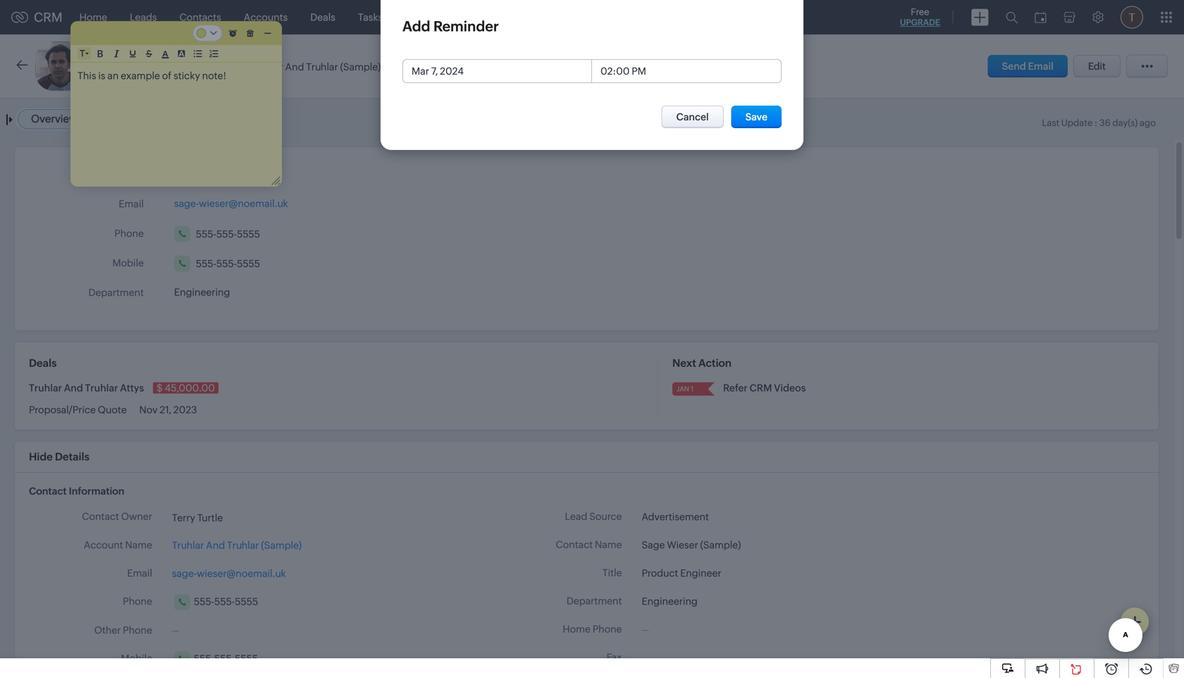 Task type: vqa. For each thing, say whether or not it's contained in the screenshot.


Task type: describe. For each thing, give the bounding box(es) containing it.
cancel
[[676, 111, 709, 123]]

home link
[[68, 0, 118, 34]]

hide details
[[29, 451, 89, 463]]

other phone
[[94, 625, 152, 636]]

add
[[402, 18, 430, 35]]

1 vertical spatial sage-wieser@noemail.uk link
[[172, 567, 286, 581]]

hide details link
[[29, 451, 89, 463]]

proposal/price
[[29, 405, 96, 416]]

nov 21, 2023
[[139, 405, 197, 416]]

1 vertical spatial department
[[567, 596, 622, 607]]

engineer
[[680, 568, 721, 579]]

quote
[[98, 405, 127, 416]]

jan 1
[[677, 385, 694, 393]]

21,
[[160, 405, 171, 416]]

calendar image
[[1035, 12, 1047, 23]]

overview link
[[31, 113, 78, 125]]

0 vertical spatial truhlar and truhlar (sample) link
[[251, 61, 381, 73]]

leads link
[[118, 0, 168, 34]]

1
[[691, 385, 694, 393]]

sage for sage wieser (sample) - truhlar and truhlar (sample)
[[95, 57, 129, 74]]

jan
[[677, 385, 689, 393]]

45,000.00
[[165, 383, 215, 394]]

1 vertical spatial deals
[[29, 357, 57, 370]]

0 vertical spatial mobile
[[112, 258, 144, 269]]

hide
[[29, 451, 53, 463]]

home for home
[[79, 12, 107, 23]]

day(s)
[[1112, 118, 1138, 128]]

save
[[745, 111, 768, 123]]

1 vertical spatial email
[[119, 198, 144, 210]]

account name
[[84, 540, 152, 551]]

truhlar and truhlar attys
[[29, 383, 146, 394]]

minimize image
[[261, 24, 275, 42]]

deals link
[[299, 0, 347, 34]]

0 vertical spatial sage-wieser@noemail.uk link
[[174, 194, 288, 209]]

last update : 36 day(s) ago
[[1042, 118, 1156, 128]]

lead source
[[565, 511, 622, 523]]

1 vertical spatial mobile
[[121, 653, 152, 664]]

home phone
[[563, 624, 622, 635]]

free upgrade
[[900, 7, 940, 27]]

truhlar and truhlar attys link
[[29, 383, 146, 394]]

0 vertical spatial department
[[88, 287, 144, 298]]

search element
[[997, 0, 1026, 35]]

logo image
[[11, 12, 28, 23]]

delete image
[[243, 24, 257, 42]]

and for truhlar and truhlar (sample)
[[206, 540, 225, 551]]

cancel button
[[661, 106, 724, 128]]

contact owner for account name
[[82, 511, 152, 523]]

deals inside deals link
[[310, 12, 335, 23]]

accounts
[[244, 12, 288, 23]]

nov
[[139, 405, 158, 416]]

wieser for sage wieser (sample) - truhlar and truhlar (sample)
[[132, 57, 179, 74]]

calls
[[471, 12, 493, 23]]

meetings link
[[394, 0, 459, 34]]

last
[[1042, 118, 1059, 128]]

profile element
[[1112, 0, 1152, 34]]

and for truhlar and truhlar attys
[[64, 383, 83, 394]]

account
[[84, 540, 123, 551]]

contacts
[[179, 12, 221, 23]]

tasks link
[[347, 0, 394, 34]]

videos
[[774, 383, 806, 394]]

sage- for bottom sage-wieser@noemail.uk link
[[172, 568, 197, 580]]

email inside the send email button
[[1028, 61, 1054, 72]]

:
[[1094, 118, 1098, 128]]

create menu element
[[963, 0, 997, 34]]

attys
[[120, 383, 144, 394]]

send email
[[1002, 61, 1054, 72]]

other
[[94, 625, 121, 636]]

1 vertical spatial crm
[[750, 383, 772, 394]]

reminder
[[433, 18, 499, 35]]

contact information
[[29, 486, 124, 497]]

edit button
[[1073, 55, 1121, 78]]



Task type: locate. For each thing, give the bounding box(es) containing it.
1 horizontal spatial engineering
[[642, 596, 698, 608]]

1 horizontal spatial crm
[[750, 383, 772, 394]]

1 horizontal spatial name
[[595, 540, 622, 551]]

0 vertical spatial and
[[285, 61, 304, 73]]

(sample) inside sage wieser (sample) - truhlar and truhlar (sample)
[[340, 61, 381, 73]]

sage
[[95, 57, 129, 74], [642, 540, 665, 551]]

sage up product
[[642, 540, 665, 551]]

update
[[1061, 118, 1093, 128]]

product
[[642, 568, 678, 579]]

1 name from the left
[[595, 540, 622, 551]]

and up proposal/price quote
[[64, 383, 83, 394]]

lead
[[565, 511, 587, 523]]

owner
[[113, 169, 144, 180], [121, 511, 152, 523]]

and right -
[[285, 61, 304, 73]]

name for account name
[[125, 540, 152, 551]]

1 vertical spatial engineering
[[642, 596, 698, 608]]

home
[[79, 12, 107, 23], [563, 624, 591, 635]]

contact down hide
[[29, 486, 67, 497]]

crm
[[34, 10, 62, 24], [750, 383, 772, 394]]

details
[[55, 451, 89, 463]]

(sample)
[[182, 57, 243, 74], [340, 61, 381, 73], [700, 540, 741, 551], [261, 540, 302, 551]]

36
[[1099, 118, 1111, 128]]

deals
[[310, 12, 335, 23], [29, 357, 57, 370]]

0 horizontal spatial deals
[[29, 357, 57, 370]]

department
[[88, 287, 144, 298], [567, 596, 622, 607]]

5555
[[237, 229, 260, 240], [237, 258, 260, 269], [235, 596, 258, 608], [235, 654, 258, 665]]

proposal/price quote
[[29, 405, 129, 416]]

1 vertical spatial truhlar and truhlar (sample) link
[[172, 538, 302, 553]]

add reminder
[[402, 18, 499, 35]]

contact down lead
[[556, 540, 593, 551]]

0 vertical spatial crm
[[34, 10, 62, 24]]

1 vertical spatial sage-
[[172, 568, 197, 580]]

-
[[246, 61, 249, 73]]

1 horizontal spatial deals
[[310, 12, 335, 23]]

0 vertical spatial wieser@noemail.uk
[[199, 198, 288, 209]]

sage wieser (sample)
[[642, 540, 741, 551]]

1 vertical spatial owner
[[121, 511, 152, 523]]

information
[[69, 486, 124, 497]]

contact down information
[[82, 511, 119, 523]]

2 name from the left
[[125, 540, 152, 551]]

None text field
[[592, 60, 781, 82]]

wieser for sage wieser (sample)
[[667, 540, 698, 551]]

contact down overview link
[[74, 169, 111, 180]]

MMM D, YYYY text field
[[403, 60, 592, 82]]

owner for account name
[[121, 511, 152, 523]]

sage for sage wieser (sample)
[[642, 540, 665, 551]]

wieser up the product engineer
[[667, 540, 698, 551]]

0 horizontal spatial department
[[88, 287, 144, 298]]

contacts link
[[168, 0, 232, 34]]

leads
[[130, 12, 157, 23]]

1 horizontal spatial wieser
[[667, 540, 698, 551]]

save button
[[731, 106, 782, 128]]

and
[[285, 61, 304, 73], [64, 383, 83, 394], [206, 540, 225, 551]]

0 vertical spatial wieser
[[132, 57, 179, 74]]

and inside sage wieser (sample) - truhlar and truhlar (sample)
[[285, 61, 304, 73]]

0 vertical spatial engineering
[[174, 287, 230, 298]]

0 horizontal spatial crm
[[34, 10, 62, 24]]

name for contact name
[[595, 540, 622, 551]]

next action
[[672, 357, 732, 370]]

meetings
[[405, 12, 448, 23]]

deals left tasks
[[310, 12, 335, 23]]

product engineer
[[642, 568, 721, 579]]

contact name
[[556, 540, 622, 551]]

1 vertical spatial wieser@noemail.uk
[[197, 568, 286, 580]]

crm link
[[11, 10, 62, 24]]

0 vertical spatial contact owner
[[74, 169, 144, 180]]

0 vertical spatial deals
[[310, 12, 335, 23]]

0 vertical spatial sage-
[[174, 198, 199, 209]]

2 vertical spatial email
[[127, 568, 152, 579]]

send email button
[[988, 55, 1068, 78]]

mobile
[[112, 258, 144, 269], [121, 653, 152, 664]]

refer crm videos link
[[723, 383, 806, 394]]

upgrade
[[900, 18, 940, 27]]

deals up proposal/price
[[29, 357, 57, 370]]

0 horizontal spatial name
[[125, 540, 152, 551]]

0 vertical spatial sage-wieser@noemail.uk
[[174, 198, 288, 209]]

search image
[[1006, 11, 1018, 23]]

truhlar and truhlar (sample) link down turtle
[[172, 538, 302, 553]]

terry
[[172, 513, 195, 524]]

name right account
[[125, 540, 152, 551]]

truhlar and truhlar (sample) link down deals link
[[251, 61, 381, 73]]

0 horizontal spatial and
[[64, 383, 83, 394]]

reminder image
[[226, 24, 240, 42]]

this is an example of sticky note!
[[78, 70, 226, 81]]

home for home phone
[[563, 624, 591, 635]]

tasks
[[358, 12, 383, 23]]

send
[[1002, 61, 1026, 72]]

home inside home link
[[79, 12, 107, 23]]

2 horizontal spatial and
[[285, 61, 304, 73]]

sage down home link
[[95, 57, 129, 74]]

1 vertical spatial and
[[64, 383, 83, 394]]

terry turtle
[[172, 513, 223, 524]]

refer crm videos
[[723, 383, 806, 394]]

contact owner
[[74, 169, 144, 180], [82, 511, 152, 523]]

truhlar and truhlar (sample)
[[172, 540, 302, 551]]

0 vertical spatial email
[[1028, 61, 1054, 72]]

sage-wieser@noemail.uk link
[[174, 194, 288, 209], [172, 567, 286, 581]]

sage-
[[174, 198, 199, 209], [172, 568, 197, 580]]

crm right logo
[[34, 10, 62, 24]]

crm right refer
[[750, 383, 772, 394]]

0 vertical spatial sage
[[95, 57, 129, 74]]

ago
[[1140, 118, 1156, 128]]

1 vertical spatial home
[[563, 624, 591, 635]]

free
[[911, 7, 929, 17]]

1 horizontal spatial department
[[567, 596, 622, 607]]

next
[[672, 357, 696, 370]]

fax
[[607, 652, 622, 664]]

wieser@noemail.uk
[[199, 198, 288, 209], [197, 568, 286, 580]]

contact
[[74, 169, 111, 180], [29, 486, 67, 497], [82, 511, 119, 523], [556, 540, 593, 551]]

1 vertical spatial sage
[[642, 540, 665, 551]]

$
[[156, 383, 163, 394]]

2 vertical spatial and
[[206, 540, 225, 551]]

sage- for topmost sage-wieser@noemail.uk link
[[174, 198, 199, 209]]

1 vertical spatial wieser
[[667, 540, 698, 551]]

edit
[[1088, 61, 1106, 72]]

owner for email
[[113, 169, 144, 180]]

wieser down leads link
[[132, 57, 179, 74]]

source
[[589, 511, 622, 523]]

profile image
[[1121, 6, 1143, 29]]

sage-wieser@noemail.uk
[[174, 198, 288, 209], [172, 568, 286, 580]]

0 vertical spatial home
[[79, 12, 107, 23]]

and down turtle
[[206, 540, 225, 551]]

accounts link
[[232, 0, 299, 34]]

555-555-5555
[[196, 229, 260, 240], [196, 258, 260, 269], [194, 596, 258, 608], [194, 654, 258, 665]]

0 horizontal spatial wieser
[[132, 57, 179, 74]]

1 horizontal spatial home
[[563, 624, 591, 635]]

0 vertical spatial owner
[[113, 169, 144, 180]]

title
[[602, 568, 622, 579]]

1 vertical spatial contact owner
[[82, 511, 152, 523]]

name down source at the bottom of page
[[595, 540, 622, 551]]

truhlar
[[251, 61, 283, 73], [306, 61, 338, 73], [29, 383, 62, 394], [85, 383, 118, 394], [172, 540, 204, 551], [227, 540, 259, 551]]

contact owner for email
[[74, 169, 144, 180]]

create menu image
[[971, 9, 989, 26]]

create new sticky note image
[[1128, 616, 1141, 629]]

1 horizontal spatial sage
[[642, 540, 665, 551]]

sage wieser (sample) - truhlar and truhlar (sample)
[[95, 57, 381, 74]]

action
[[698, 357, 732, 370]]

overview
[[31, 113, 78, 125]]

calls link
[[459, 0, 504, 34]]

advertisement
[[642, 512, 709, 523]]

turtle
[[197, 513, 223, 524]]

1 vertical spatial sage-wieser@noemail.uk
[[172, 568, 286, 580]]

0 horizontal spatial engineering
[[174, 287, 230, 298]]

0 horizontal spatial home
[[79, 12, 107, 23]]

1 horizontal spatial and
[[206, 540, 225, 551]]

name
[[595, 540, 622, 551], [125, 540, 152, 551]]

$ 45,000.00
[[156, 383, 215, 394]]

0 horizontal spatial sage
[[95, 57, 129, 74]]

555-
[[196, 229, 216, 240], [216, 229, 237, 240], [196, 258, 216, 269], [216, 258, 237, 269], [194, 596, 214, 608], [214, 596, 235, 608], [194, 654, 214, 665], [214, 654, 235, 665]]

refer
[[723, 383, 748, 394]]

2023
[[173, 405, 197, 416]]



